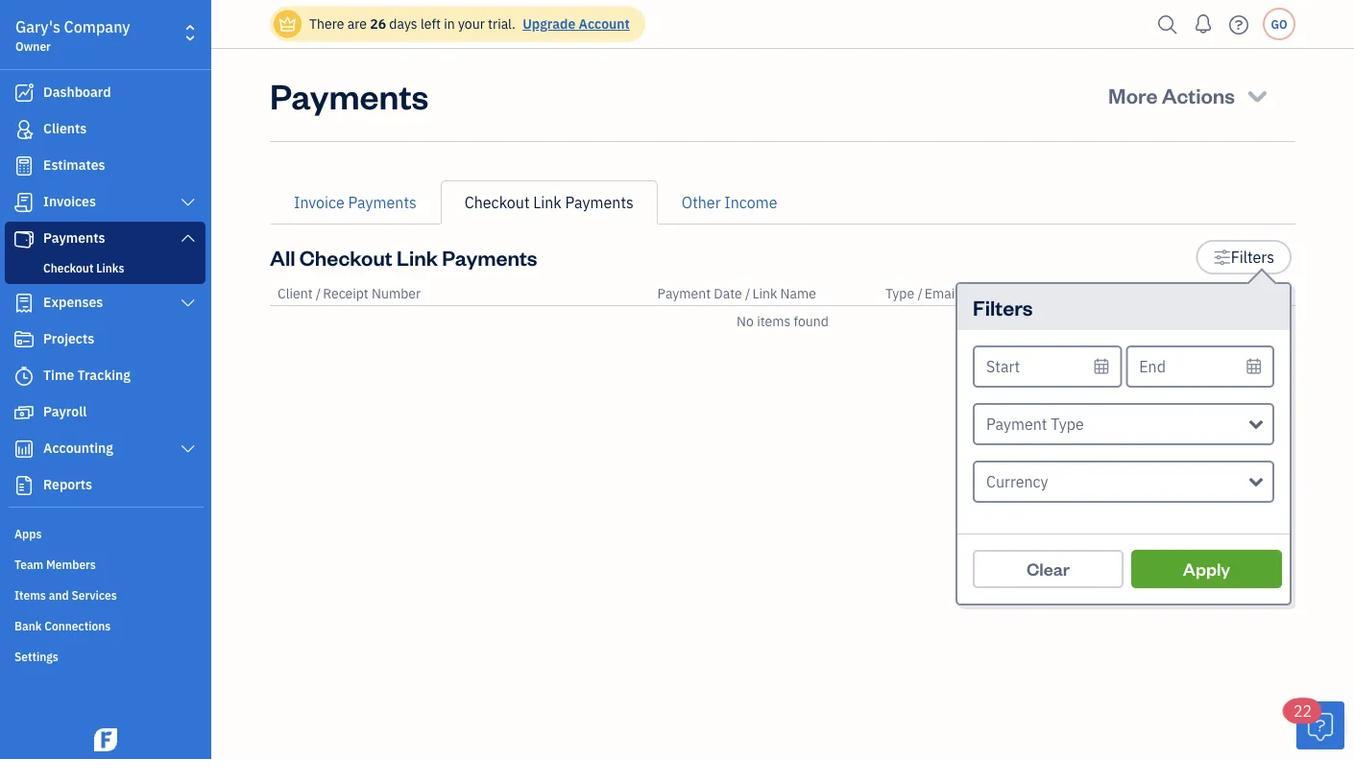 Task type: describe. For each thing, give the bounding box(es) containing it.
notifications image
[[1188, 5, 1219, 43]]

payment for payment type
[[986, 414, 1047, 435]]

estimates
[[43, 156, 105, 174]]

checkout links
[[43, 260, 124, 276]]

name
[[780, 285, 816, 303]]

checkout for checkout link payments
[[465, 193, 530, 213]]

client / receipt number
[[278, 285, 421, 303]]

26
[[370, 15, 386, 33]]

estimates link
[[5, 149, 206, 183]]

search image
[[1153, 10, 1183, 39]]

time tracking
[[43, 366, 131, 384]]

other income
[[682, 193, 777, 213]]

invoice payments
[[294, 193, 417, 213]]

payment for payment date / link name
[[657, 285, 711, 303]]

your
[[458, 15, 485, 33]]

payment date / link name
[[657, 285, 816, 303]]

apply
[[1183, 558, 1231, 581]]

2 / from the left
[[745, 285, 751, 303]]

filters inside dropdown button
[[1231, 247, 1275, 267]]

payments inside main element
[[43, 229, 105, 247]]

payment date button
[[657, 285, 742, 303]]

bank connections
[[14, 619, 111, 634]]

more
[[1108, 81, 1158, 109]]

main element
[[0, 0, 259, 760]]

/ for type
[[918, 285, 923, 303]]

services
[[72, 588, 117, 603]]

all
[[270, 243, 295, 271]]

Payment Type field
[[973, 403, 1275, 446]]

1 horizontal spatial link
[[533, 193, 562, 213]]

dashboard image
[[12, 84, 36, 103]]

client image
[[12, 120, 36, 139]]

bank
[[14, 619, 42, 634]]

income
[[724, 193, 777, 213]]

go
[[1271, 16, 1288, 32]]

payments link
[[5, 222, 206, 256]]

type inside field
[[1051, 414, 1084, 435]]

projects link
[[5, 323, 206, 357]]

links
[[96, 260, 124, 276]]

chevron large down image for expenses
[[179, 296, 197, 311]]

time
[[43, 366, 74, 384]]

items
[[757, 313, 791, 330]]

report image
[[12, 476, 36, 496]]

apps
[[14, 526, 42, 542]]

team
[[14, 557, 43, 572]]

clients
[[43, 120, 87, 137]]

email
[[925, 285, 959, 303]]

items and services
[[14, 588, 117, 603]]

connections
[[44, 619, 111, 634]]

amount / status
[[1191, 285, 1288, 303]]

clear button
[[973, 550, 1124, 589]]

payment image
[[12, 230, 36, 249]]

items
[[14, 588, 46, 603]]

apply button
[[1131, 550, 1282, 589]]

there
[[309, 15, 344, 33]]

project image
[[12, 330, 36, 350]]

found
[[794, 313, 829, 330]]

estimate image
[[12, 157, 36, 176]]

projects
[[43, 330, 94, 348]]

filters button
[[1196, 240, 1292, 275]]

company
[[64, 17, 130, 37]]

amount
[[1191, 285, 1239, 303]]

payroll
[[43, 403, 87, 421]]

upgrade
[[523, 15, 576, 33]]

freshbooks image
[[90, 729, 121, 752]]

receipt
[[323, 285, 369, 303]]

actions
[[1162, 81, 1235, 109]]

left
[[421, 15, 441, 33]]

money image
[[12, 403, 36, 423]]

expenses link
[[5, 286, 206, 321]]

checkout link payments
[[465, 193, 634, 213]]

currency
[[986, 472, 1048, 492]]

invoice
[[294, 193, 345, 213]]

all checkout link payments
[[270, 243, 537, 271]]

crown image
[[278, 14, 298, 34]]



Task type: vqa. For each thing, say whether or not it's contained in the screenshot.
the left Create
no



Task type: locate. For each thing, give the bounding box(es) containing it.
1 vertical spatial payment
[[986, 414, 1047, 435]]

2 vertical spatial link
[[752, 285, 777, 303]]

End date in MM/DD/YYYY format text field
[[1126, 346, 1275, 388]]

checkout inside main element
[[43, 260, 94, 276]]

dashboard
[[43, 83, 111, 101]]

team members
[[14, 557, 96, 572]]

1 vertical spatial type
[[1051, 414, 1084, 435]]

type / email
[[885, 285, 959, 303]]

1 horizontal spatial payment
[[986, 414, 1047, 435]]

type
[[885, 285, 914, 303], [1051, 414, 1084, 435]]

clear
[[1027, 558, 1070, 581]]

amount button
[[1191, 285, 1239, 303]]

Start date in MM/DD/YYYY format text field
[[973, 346, 1122, 388]]

chevron large down image inside expenses link
[[179, 296, 197, 311]]

1 vertical spatial link
[[397, 243, 438, 271]]

2 horizontal spatial checkout
[[465, 193, 530, 213]]

invoices
[[43, 193, 96, 210]]

1 horizontal spatial filters
[[1231, 247, 1275, 267]]

are
[[347, 15, 367, 33]]

upgrade account link
[[519, 15, 630, 33]]

resource center badge image
[[1297, 702, 1345, 750]]

invoice payments link
[[270, 181, 441, 225]]

type down start date in mm/dd/yyyy format "text box"
[[1051, 414, 1084, 435]]

checkout links link
[[9, 256, 202, 279]]

other
[[682, 193, 721, 213]]

clients link
[[5, 112, 206, 147]]

0 horizontal spatial type
[[885, 285, 914, 303]]

/ right "date"
[[745, 285, 751, 303]]

1 horizontal spatial checkout
[[300, 243, 393, 271]]

Currency field
[[973, 461, 1275, 503]]

no
[[737, 313, 754, 330]]

members
[[46, 557, 96, 572]]

invoices link
[[5, 185, 206, 220]]

0 horizontal spatial payment
[[657, 285, 711, 303]]

settings image
[[1213, 246, 1231, 269]]

time tracking link
[[5, 359, 206, 394]]

bank connections link
[[5, 611, 206, 640]]

0 horizontal spatial filters
[[973, 293, 1033, 321]]

client
[[278, 285, 313, 303]]

expenses
[[43, 293, 103, 311]]

trial.
[[488, 15, 516, 33]]

settings
[[14, 649, 58, 665]]

tracking
[[77, 366, 131, 384]]

0 vertical spatial link
[[533, 193, 562, 213]]

0 vertical spatial chevron large down image
[[179, 195, 197, 210]]

and
[[49, 588, 69, 603]]

checkout link payments link
[[441, 181, 658, 225]]

payment inside field
[[986, 414, 1047, 435]]

1 horizontal spatial type
[[1051, 414, 1084, 435]]

status
[[1249, 285, 1288, 303]]

payment up "currency" on the right bottom
[[986, 414, 1047, 435]]

accounting link
[[5, 432, 206, 467]]

number
[[372, 285, 421, 303]]

chevron large down image up payments link at the top left
[[179, 195, 197, 210]]

filters up 'amount / status'
[[1231, 247, 1275, 267]]

timer image
[[12, 367, 36, 386]]

2 horizontal spatial link
[[752, 285, 777, 303]]

payroll link
[[5, 396, 206, 430]]

3 chevron large down image from the top
[[179, 296, 197, 311]]

account
[[579, 15, 630, 33]]

4 / from the left
[[1242, 285, 1247, 303]]

payment left "date"
[[657, 285, 711, 303]]

/ right the client
[[316, 285, 321, 303]]

accounting
[[43, 439, 113, 457]]

days
[[389, 15, 417, 33]]

/ left status in the top of the page
[[1242, 285, 1247, 303]]

chevron large down image for invoices
[[179, 195, 197, 210]]

1 chevron large down image from the top
[[179, 195, 197, 210]]

2 vertical spatial chevron large down image
[[179, 296, 197, 311]]

filters
[[1231, 247, 1275, 267], [973, 293, 1033, 321]]

reports link
[[5, 469, 206, 503]]

payments
[[270, 72, 429, 118], [348, 193, 417, 213], [565, 193, 634, 213], [43, 229, 105, 247], [442, 243, 537, 271]]

22
[[1294, 702, 1312, 722]]

no items found
[[737, 313, 829, 330]]

go button
[[1263, 8, 1296, 40]]

3 / from the left
[[918, 285, 923, 303]]

more actions button
[[1091, 72, 1288, 118]]

/ for client
[[316, 285, 321, 303]]

22 button
[[1284, 699, 1345, 750]]

go to help image
[[1224, 10, 1254, 39]]

invoice image
[[12, 193, 36, 212]]

0 horizontal spatial checkout
[[43, 260, 94, 276]]

dashboard link
[[5, 76, 206, 110]]

reports
[[43, 476, 92, 494]]

more actions
[[1108, 81, 1235, 109]]

chevron large down image
[[179, 195, 197, 210], [179, 231, 197, 246], [179, 296, 197, 311]]

1 vertical spatial filters
[[973, 293, 1033, 321]]

gary's company owner
[[15, 17, 130, 54]]

/ for amount
[[1242, 285, 1247, 303]]

0 vertical spatial payment
[[657, 285, 711, 303]]

filters right email
[[973, 293, 1033, 321]]

checkout
[[465, 193, 530, 213], [300, 243, 393, 271], [43, 260, 94, 276]]

0 vertical spatial type
[[885, 285, 914, 303]]

1 vertical spatial chevron large down image
[[179, 231, 197, 246]]

settings link
[[5, 642, 206, 670]]

type left email
[[885, 285, 914, 303]]

checkout for checkout links
[[43, 260, 94, 276]]

in
[[444, 15, 455, 33]]

chevron large down image
[[179, 442, 197, 457]]

payment type
[[986, 414, 1084, 435]]

/
[[316, 285, 321, 303], [745, 285, 751, 303], [918, 285, 923, 303], [1242, 285, 1247, 303]]

/ left email
[[918, 285, 923, 303]]

chart image
[[12, 440, 36, 459]]

chevron large down image for payments
[[179, 231, 197, 246]]

items and services link
[[5, 580, 206, 609]]

other income link
[[658, 181, 801, 225]]

1 / from the left
[[316, 285, 321, 303]]

chevrondown image
[[1244, 82, 1271, 109]]

expense image
[[12, 294, 36, 313]]

team members link
[[5, 549, 206, 578]]

apps link
[[5, 519, 206, 547]]

gary's
[[15, 17, 60, 37]]

chevron large down image down the checkout links link in the top of the page
[[179, 296, 197, 311]]

there are 26 days left in your trial. upgrade account
[[309, 15, 630, 33]]

0 horizontal spatial link
[[397, 243, 438, 271]]

2 chevron large down image from the top
[[179, 231, 197, 246]]

chevron large down image up the checkout links link in the top of the page
[[179, 231, 197, 246]]

0 vertical spatial filters
[[1231, 247, 1275, 267]]

chevron large down image inside payments link
[[179, 231, 197, 246]]

chevron large down image inside invoices link
[[179, 195, 197, 210]]

date
[[714, 285, 742, 303]]

owner
[[15, 38, 51, 54]]



